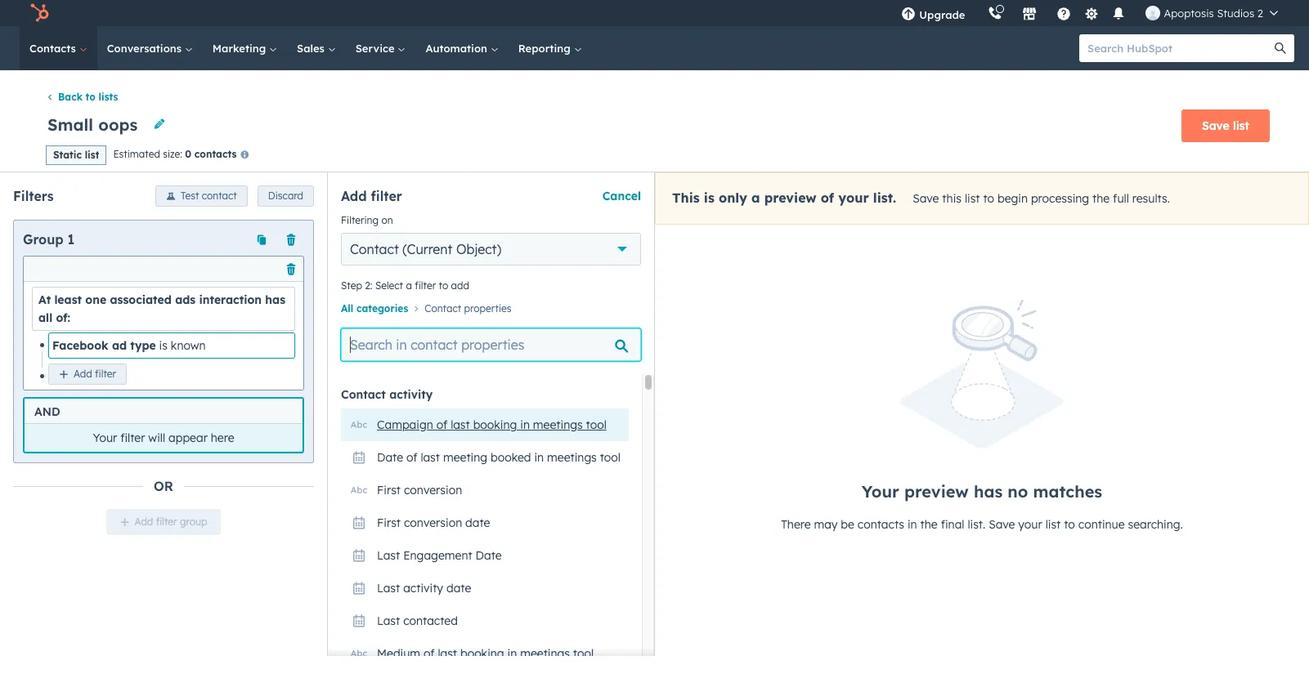 Task type: describe. For each thing, give the bounding box(es) containing it.
to left continue
[[1064, 518, 1075, 533]]

final
[[941, 518, 964, 533]]

tool for medium of last booking in meetings tool
[[573, 647, 594, 662]]

list. for your
[[873, 189, 896, 206]]

filter inside add filter button
[[95, 368, 116, 380]]

add filter inside add filter button
[[74, 368, 116, 380]]

and
[[34, 405, 60, 419]]

last engagement date button
[[341, 540, 629, 572]]

0 horizontal spatial your
[[838, 189, 869, 206]]

discard
[[268, 189, 303, 202]]

contact for contact activity
[[341, 388, 386, 402]]

save list button
[[1182, 109, 1270, 142]]

to left begin
[[983, 191, 994, 206]]

save this list to begin processing the full results.
[[913, 191, 1170, 206]]

or
[[154, 478, 173, 495]]

properties
[[464, 303, 511, 315]]

of for medium of last booking in meetings tool
[[424, 647, 435, 662]]

date for last activity date
[[446, 581, 471, 596]]

a for filter
[[406, 279, 412, 292]]

type
[[130, 338, 156, 353]]

at least one associated ads interaction has all of:
[[38, 292, 285, 325]]

conversations link
[[97, 26, 203, 70]]

campaign of last booking in meetings tool button
[[341, 409, 629, 442]]

interaction
[[199, 292, 262, 307]]

service link
[[346, 26, 416, 70]]

apoptosis
[[1164, 7, 1214, 20]]

be
[[841, 518, 854, 533]]

associated
[[110, 292, 172, 307]]

filters
[[13, 188, 54, 204]]

all categories
[[341, 303, 408, 315]]

0 horizontal spatial is
[[159, 338, 168, 353]]

date of last meeting booked in meetings tool
[[377, 451, 621, 465]]

settings image
[[1084, 7, 1099, 22]]

your preview has no matches
[[862, 482, 1102, 502]]

your filter will appear here
[[93, 431, 234, 446]]

estimated
[[113, 148, 160, 161]]

help button
[[1050, 0, 1078, 26]]

contact (current object)
[[350, 241, 501, 257]]

1 horizontal spatial the
[[1092, 191, 1110, 206]]

contact for contact (current object)
[[350, 241, 399, 257]]

save list banner
[[39, 105, 1270, 144]]

there may be contacts in the final list. save your list to continue searching.
[[781, 518, 1183, 533]]

contacts link
[[20, 26, 97, 70]]

meetings for medium of last booking in meetings tool
[[520, 647, 570, 662]]

last for date
[[421, 451, 440, 465]]

contacts
[[29, 42, 79, 55]]

last engagement date
[[377, 549, 502, 563]]

meetings for campaign of last booking in meetings tool
[[533, 418, 583, 433]]

estimated size: 0 contacts
[[113, 148, 237, 161]]

apoptosis studios 2 button
[[1136, 0, 1288, 26]]

reporting link
[[508, 26, 592, 70]]

tara schultz image
[[1146, 6, 1161, 20]]

date of last meeting booked in meetings tool button
[[341, 442, 629, 474]]

matches
[[1033, 482, 1102, 502]]

1 vertical spatial tool
[[600, 451, 621, 465]]

marketplaces button
[[1013, 0, 1047, 26]]

studios
[[1217, 7, 1255, 20]]

last for last engagement date
[[377, 549, 400, 563]]

step
[[341, 279, 362, 292]]

back to lists
[[58, 91, 118, 103]]

contacted
[[403, 614, 458, 629]]

test
[[181, 189, 199, 202]]

medium
[[377, 647, 420, 662]]

test contact button
[[155, 185, 248, 207]]

to inside page section "element"
[[86, 91, 96, 103]]

of for campaign of last booking in meetings tool
[[436, 418, 447, 433]]

facebook ad type is known
[[52, 338, 206, 353]]

reporting
[[518, 42, 574, 55]]

full
[[1113, 191, 1129, 206]]

back to lists link
[[46, 91, 118, 103]]

to left add on the top of page
[[439, 279, 448, 292]]

activity for last
[[403, 581, 443, 596]]

0 vertical spatial preview
[[764, 189, 817, 206]]

add filter button
[[48, 364, 127, 385]]

engagement
[[403, 549, 472, 563]]

1 vertical spatial has
[[974, 482, 1003, 502]]

contact (current object) button
[[341, 233, 641, 265]]

add for add filter group button
[[135, 516, 153, 528]]

contact activity
[[341, 388, 433, 402]]

1 horizontal spatial save
[[989, 518, 1015, 533]]

first conversion
[[377, 483, 462, 498]]

hubspot link
[[20, 3, 61, 23]]

(current
[[403, 241, 453, 257]]

in right booked
[[534, 451, 544, 465]]

filter left add on the top of page
[[415, 279, 436, 292]]

in for medium of last booking in meetings tool
[[507, 647, 517, 662]]

1 horizontal spatial preview
[[904, 482, 969, 502]]

all
[[38, 310, 52, 325]]

contacts for 0
[[194, 148, 237, 161]]

last activity date button
[[341, 572, 629, 605]]

navigation containing all categories
[[341, 298, 641, 319]]

first conversion date button
[[341, 507, 629, 540]]

cancel button
[[602, 186, 641, 206]]

filtering on
[[341, 214, 393, 226]]

calling icon button
[[982, 2, 1009, 24]]

Search search field
[[341, 329, 641, 361]]

last for last contacted
[[377, 614, 400, 629]]

object)
[[456, 241, 501, 257]]

group 1
[[23, 231, 75, 247]]

a for preview
[[751, 189, 760, 206]]

no
[[1008, 482, 1028, 502]]

1 horizontal spatial date
[[476, 549, 502, 563]]

marketing
[[212, 42, 269, 55]]

booking for campaign
[[473, 418, 517, 433]]

meeting
[[443, 451, 487, 465]]

filter left will
[[120, 431, 145, 446]]

settings link
[[1081, 4, 1102, 22]]

will
[[148, 431, 165, 446]]

automation link
[[416, 26, 508, 70]]

campaign
[[377, 418, 433, 433]]

begin
[[998, 191, 1028, 206]]

marketplaces image
[[1022, 7, 1037, 22]]

filter up on
[[371, 188, 402, 204]]



Task type: vqa. For each thing, say whether or not it's contained in the screenshot.
Radio
no



Task type: locate. For each thing, give the bounding box(es) containing it.
page section element
[[0, 70, 1309, 171]]

add
[[451, 279, 469, 292]]

known
[[171, 338, 206, 353]]

0 vertical spatial your
[[93, 431, 117, 446]]

2:
[[365, 279, 373, 292]]

preview right only
[[764, 189, 817, 206]]

last down contacted
[[438, 647, 457, 662]]

contacts for be
[[858, 518, 904, 533]]

0 vertical spatial is
[[704, 189, 714, 206]]

preview
[[764, 189, 817, 206], [904, 482, 969, 502]]

step 2: select a filter to add
[[341, 279, 469, 292]]

booking inside button
[[460, 647, 504, 662]]

last up 'meeting'
[[451, 418, 470, 433]]

has left "no"
[[974, 482, 1003, 502]]

help image
[[1057, 7, 1072, 22]]

1 horizontal spatial has
[[974, 482, 1003, 502]]

a right select
[[406, 279, 412, 292]]

all categories button
[[341, 303, 408, 315]]

1 vertical spatial first
[[377, 516, 401, 531]]

date for first conversion date
[[465, 516, 490, 531]]

contacts inside page section "element"
[[194, 148, 237, 161]]

upgrade image
[[901, 7, 916, 22]]

list
[[1233, 118, 1249, 133], [85, 149, 99, 161], [965, 191, 980, 206], [1045, 518, 1061, 533]]

in up booked
[[520, 418, 530, 433]]

contact down add on the top of page
[[425, 303, 461, 315]]

0 vertical spatial date
[[465, 516, 490, 531]]

searching.
[[1128, 518, 1183, 533]]

0 horizontal spatial add filter
[[74, 368, 116, 380]]

1 vertical spatial conversion
[[404, 516, 462, 531]]

conversion up first conversion date
[[404, 483, 462, 498]]

meetings up date of last meeting booked in meetings tool
[[533, 418, 583, 433]]

automation
[[426, 42, 490, 55]]

menu
[[890, 0, 1289, 26]]

add filter up filtering on at the left of the page
[[341, 188, 402, 204]]

apoptosis studios 2
[[1164, 7, 1263, 20]]

2 first from the top
[[377, 516, 401, 531]]

your for your preview has no matches
[[862, 482, 899, 502]]

1 vertical spatial a
[[406, 279, 412, 292]]

is right this
[[704, 189, 714, 206]]

1 vertical spatial the
[[920, 518, 938, 533]]

date up the last activity date button
[[476, 549, 502, 563]]

filter down ad
[[95, 368, 116, 380]]

contact inside popup button
[[350, 241, 399, 257]]

save for save list
[[1202, 118, 1230, 133]]

group
[[180, 516, 207, 528]]

1 vertical spatial last
[[377, 581, 400, 596]]

menu item
[[977, 0, 980, 26]]

navigation
[[341, 298, 641, 319]]

results.
[[1132, 191, 1170, 206]]

0 horizontal spatial list.
[[873, 189, 896, 206]]

1 vertical spatial save
[[913, 191, 939, 206]]

filter inside add filter group button
[[156, 516, 177, 528]]

2 vertical spatial save
[[989, 518, 1015, 533]]

in down 'last contacted' button
[[507, 647, 517, 662]]

first for first conversion
[[377, 483, 401, 498]]

1 vertical spatial your
[[862, 482, 899, 502]]

add filter
[[341, 188, 402, 204], [74, 368, 116, 380]]

ad
[[112, 338, 127, 353]]

save list
[[1202, 118, 1249, 133]]

facebook
[[52, 338, 108, 353]]

has right interaction
[[265, 292, 285, 307]]

meetings inside 'button'
[[533, 418, 583, 433]]

0 vertical spatial date
[[377, 451, 403, 465]]

tool for campaign of last booking in meetings tool
[[586, 418, 607, 433]]

Search HubSpot search field
[[1079, 34, 1280, 62]]

0 horizontal spatial has
[[265, 292, 285, 307]]

continue
[[1078, 518, 1125, 533]]

has inside at least one associated ads interaction has all of:
[[265, 292, 285, 307]]

0 vertical spatial list.
[[873, 189, 896, 206]]

the left full
[[1092, 191, 1110, 206]]

activity inside button
[[403, 581, 443, 596]]

the
[[1092, 191, 1110, 206], [920, 518, 938, 533]]

preview up the final at the right bottom of the page
[[904, 482, 969, 502]]

last contacted button
[[341, 605, 629, 638]]

2 horizontal spatial save
[[1202, 118, 1230, 133]]

upgrade
[[919, 8, 965, 21]]

last inside 'button'
[[451, 418, 470, 433]]

1 horizontal spatial add
[[135, 516, 153, 528]]

a right only
[[751, 189, 760, 206]]

activity for contact
[[389, 388, 433, 402]]

1 vertical spatial preview
[[904, 482, 969, 502]]

0 horizontal spatial contacts
[[194, 148, 237, 161]]

first conversion button
[[341, 474, 629, 507]]

contacts right be
[[858, 518, 904, 533]]

booking down 'last contacted' button
[[460, 647, 504, 662]]

1 vertical spatial last
[[421, 451, 440, 465]]

of:
[[56, 310, 70, 325]]

filter
[[371, 188, 402, 204], [415, 279, 436, 292], [95, 368, 116, 380], [120, 431, 145, 446], [156, 516, 177, 528]]

conversion for first conversion
[[404, 483, 462, 498]]

filter left group
[[156, 516, 177, 528]]

static
[[53, 149, 82, 161]]

0 vertical spatial tool
[[586, 418, 607, 433]]

one
[[85, 292, 106, 307]]

1 horizontal spatial list.
[[968, 518, 985, 533]]

back
[[58, 91, 83, 103]]

may
[[814, 518, 838, 533]]

save inside button
[[1202, 118, 1230, 133]]

booking up date of last meeting booked in meetings tool
[[473, 418, 517, 433]]

1 vertical spatial list.
[[968, 518, 985, 533]]

1 vertical spatial date
[[446, 581, 471, 596]]

0 vertical spatial meetings
[[533, 418, 583, 433]]

1 vertical spatial add filter
[[74, 368, 116, 380]]

last up last contacted
[[377, 581, 400, 596]]

contacts
[[194, 148, 237, 161], [858, 518, 904, 533]]

in for there may be contacts in the final list. save your list to continue searching.
[[908, 518, 917, 533]]

at
[[38, 292, 51, 307]]

2 conversion from the top
[[404, 516, 462, 531]]

medium of last booking in meetings tool button
[[341, 638, 629, 671]]

add up filtering
[[341, 188, 367, 204]]

add filter group
[[135, 516, 207, 528]]

in for campaign of last booking in meetings tool
[[520, 418, 530, 433]]

your
[[93, 431, 117, 446], [862, 482, 899, 502]]

the left the final at the right bottom of the page
[[920, 518, 938, 533]]

0 vertical spatial has
[[265, 292, 285, 307]]

3 last from the top
[[377, 614, 400, 629]]

0 horizontal spatial preview
[[764, 189, 817, 206]]

0 vertical spatial the
[[1092, 191, 1110, 206]]

date
[[465, 516, 490, 531], [446, 581, 471, 596]]

activity up last contacted
[[403, 581, 443, 596]]

contact properties
[[425, 303, 511, 315]]

1 horizontal spatial contacts
[[858, 518, 904, 533]]

conversations
[[107, 42, 185, 55]]

date down last engagement date
[[446, 581, 471, 596]]

booking for medium
[[460, 647, 504, 662]]

tool inside 'button'
[[586, 418, 607, 433]]

0 vertical spatial your
[[838, 189, 869, 206]]

last for last activity date
[[377, 581, 400, 596]]

is right type in the left of the page
[[159, 338, 168, 353]]

meetings
[[533, 418, 583, 433], [547, 451, 597, 465], [520, 647, 570, 662]]

0 vertical spatial last
[[451, 418, 470, 433]]

first down first conversion on the bottom left of the page
[[377, 516, 401, 531]]

1 vertical spatial activity
[[403, 581, 443, 596]]

campaign of last booking in meetings tool
[[377, 418, 607, 433]]

0 horizontal spatial a
[[406, 279, 412, 292]]

group
[[23, 231, 64, 247]]

1 first from the top
[[377, 483, 401, 498]]

1 vertical spatial contacts
[[858, 518, 904, 533]]

search button
[[1267, 34, 1294, 62]]

add for add filter button
[[74, 368, 92, 380]]

add left group
[[135, 516, 153, 528]]

1 horizontal spatial your
[[1018, 518, 1042, 533]]

0 horizontal spatial the
[[920, 518, 938, 533]]

0 vertical spatial contacts
[[194, 148, 237, 161]]

contact up campaign
[[341, 388, 386, 402]]

conversion inside first conversion button
[[404, 483, 462, 498]]

2 vertical spatial tool
[[573, 647, 594, 662]]

activity up campaign
[[389, 388, 433, 402]]

1 horizontal spatial your
[[862, 482, 899, 502]]

booking inside 'button'
[[473, 418, 517, 433]]

conversion up engagement
[[404, 516, 462, 531]]

2 horizontal spatial add
[[341, 188, 367, 204]]

in left the final at the right bottom of the page
[[908, 518, 917, 533]]

to left lists
[[86, 91, 96, 103]]

0 vertical spatial contact
[[350, 241, 399, 257]]

sales link
[[287, 26, 346, 70]]

last for medium
[[438, 647, 457, 662]]

0 vertical spatial activity
[[389, 388, 433, 402]]

list. right the final at the right bottom of the page
[[968, 518, 985, 533]]

is
[[704, 189, 714, 206], [159, 338, 168, 353]]

conversion for first conversion date
[[404, 516, 462, 531]]

of inside 'button'
[[436, 418, 447, 433]]

1 vertical spatial your
[[1018, 518, 1042, 533]]

select
[[375, 279, 403, 292]]

contact down filtering on at the left of the page
[[350, 241, 399, 257]]

1 vertical spatial is
[[159, 338, 168, 353]]

0 vertical spatial booking
[[473, 418, 517, 433]]

contacts right 0
[[194, 148, 237, 161]]

ads
[[175, 292, 196, 307]]

meetings right booked
[[547, 451, 597, 465]]

first inside first conversion button
[[377, 483, 401, 498]]

meetings down 'last contacted' button
[[520, 647, 570, 662]]

0
[[185, 148, 191, 161]]

date up last engagement date button
[[465, 516, 490, 531]]

0 vertical spatial add
[[341, 188, 367, 204]]

your for your filter will appear here
[[93, 431, 117, 446]]

sales
[[297, 42, 328, 55]]

conversion inside first conversion date button
[[404, 516, 462, 531]]

list. left this
[[873, 189, 896, 206]]

1
[[68, 231, 75, 247]]

cancel
[[602, 189, 641, 203]]

categories
[[356, 303, 408, 315]]

0 vertical spatial a
[[751, 189, 760, 206]]

save for save this list to begin processing the full results.
[[913, 191, 939, 206]]

2 vertical spatial last
[[438, 647, 457, 662]]

1 horizontal spatial add filter
[[341, 188, 402, 204]]

calling icon image
[[988, 7, 1003, 21]]

on
[[381, 214, 393, 226]]

has
[[265, 292, 285, 307], [974, 482, 1003, 502]]

search image
[[1275, 43, 1286, 54]]

list. for final
[[968, 518, 985, 533]]

add filter group button
[[106, 509, 221, 536]]

1 vertical spatial contact
[[425, 303, 461, 315]]

last up first conversion on the bottom left of the page
[[421, 451, 440, 465]]

0 horizontal spatial date
[[377, 451, 403, 465]]

list inside 'save list' button
[[1233, 118, 1249, 133]]

1 conversion from the top
[[404, 483, 462, 498]]

first inside first conversion date button
[[377, 516, 401, 531]]

last up last activity date
[[377, 549, 400, 563]]

contact inside navigation
[[425, 303, 461, 315]]

least
[[54, 292, 82, 307]]

all
[[341, 303, 353, 315]]

activity
[[389, 388, 433, 402], [403, 581, 443, 596]]

1 vertical spatial meetings
[[547, 451, 597, 465]]

2 vertical spatial meetings
[[520, 647, 570, 662]]

first for first conversion date
[[377, 516, 401, 531]]

0 vertical spatial last
[[377, 549, 400, 563]]

0 vertical spatial conversion
[[404, 483, 462, 498]]

last contacted
[[377, 614, 458, 629]]

1 horizontal spatial a
[[751, 189, 760, 206]]

2 vertical spatial add
[[135, 516, 153, 528]]

processing
[[1031, 191, 1089, 206]]

menu containing apoptosis studios 2
[[890, 0, 1289, 26]]

0 horizontal spatial save
[[913, 191, 939, 206]]

2
[[1257, 7, 1263, 20]]

tool
[[586, 418, 607, 433], [600, 451, 621, 465], [573, 647, 594, 662]]

add down the facebook
[[74, 368, 92, 380]]

in inside 'button'
[[520, 418, 530, 433]]

first conversion date
[[377, 516, 490, 531]]

1 vertical spatial booking
[[460, 647, 504, 662]]

1 horizontal spatial is
[[704, 189, 714, 206]]

0 horizontal spatial add
[[74, 368, 92, 380]]

there
[[781, 518, 811, 533]]

this
[[942, 191, 962, 206]]

last
[[451, 418, 470, 433], [421, 451, 440, 465], [438, 647, 457, 662]]

2 vertical spatial contact
[[341, 388, 386, 402]]

List name field
[[46, 114, 143, 136]]

last up the 'medium'
[[377, 614, 400, 629]]

1 vertical spatial date
[[476, 549, 502, 563]]

0 vertical spatial first
[[377, 483, 401, 498]]

first up first conversion date
[[377, 483, 401, 498]]

this is only a preview of your list.
[[672, 189, 896, 206]]

1 vertical spatial add
[[74, 368, 92, 380]]

notifications image
[[1112, 7, 1126, 22]]

medium of last booking in meetings tool
[[377, 647, 594, 662]]

0 horizontal spatial your
[[93, 431, 117, 446]]

0 vertical spatial save
[[1202, 118, 1230, 133]]

service
[[355, 42, 398, 55]]

only
[[719, 189, 747, 206]]

contact for contact properties
[[425, 303, 461, 315]]

2 last from the top
[[377, 581, 400, 596]]

of for date of last meeting booked in meetings tool
[[406, 451, 417, 465]]

1 last from the top
[[377, 549, 400, 563]]

0 vertical spatial add filter
[[341, 188, 402, 204]]

2 vertical spatial last
[[377, 614, 400, 629]]

here
[[211, 431, 234, 446]]

date down campaign
[[377, 451, 403, 465]]

last for campaign
[[451, 418, 470, 433]]

hubspot image
[[29, 3, 49, 23]]

static list
[[53, 149, 99, 161]]

add filter down the facebook
[[74, 368, 116, 380]]



